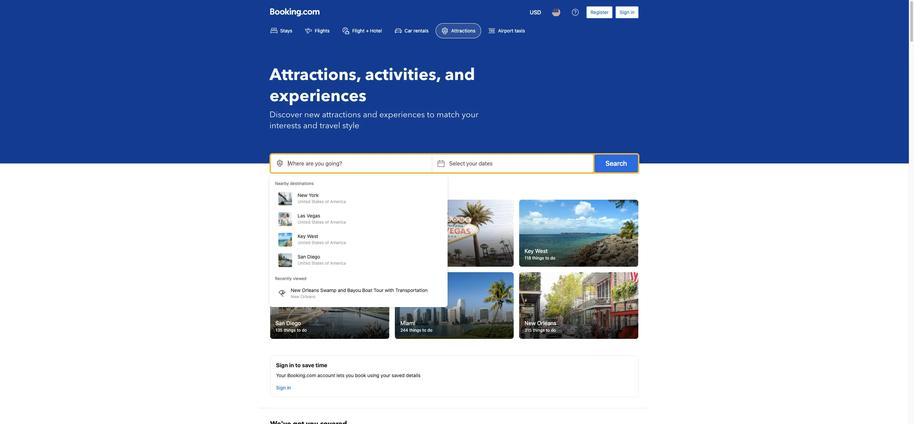 Task type: vqa. For each thing, say whether or not it's contained in the screenshot.
9
no



Task type: locate. For each thing, give the bounding box(es) containing it.
your left dates
[[467, 161, 478, 167]]

america
[[330, 199, 346, 205], [330, 220, 346, 225], [330, 241, 346, 246], [330, 261, 346, 266]]

to inside attractions, activities, and experiences discover new attractions and experiences to match your interests and travel style
[[427, 109, 435, 121]]

york
[[309, 193, 319, 198], [288, 248, 299, 254]]

united inside san diego united states of america
[[298, 261, 311, 266]]

do up viewed
[[305, 256, 310, 261]]

states inside key west united states of america
[[312, 241, 324, 246]]

in right "register"
[[631, 9, 635, 15]]

match
[[437, 109, 460, 121]]

to
[[427, 109, 435, 121], [300, 256, 304, 261], [546, 256, 550, 261], [297, 328, 301, 333], [422, 328, 426, 333], [546, 328, 550, 333], [295, 363, 301, 369]]

to right 135
[[297, 328, 301, 333]]

america inside key west united states of america
[[330, 241, 346, 246]]

3 of from the top
[[325, 241, 329, 246]]

of
[[325, 199, 329, 205], [325, 220, 329, 225], [325, 241, 329, 246], [325, 261, 329, 266]]

new inside "new orleans 315 things to do"
[[525, 321, 536, 327]]

new up las at the left of page
[[298, 193, 308, 198]]

america for west
[[330, 241, 346, 246]]

1 vertical spatial experiences
[[380, 109, 425, 121]]

0 horizontal spatial diego
[[287, 321, 301, 327]]

united down las at the left of page
[[298, 220, 311, 225]]

interests
[[270, 120, 301, 132]]

0 horizontal spatial west
[[307, 234, 318, 239]]

do
[[305, 256, 310, 261], [551, 256, 556, 261], [302, 328, 307, 333], [427, 328, 432, 333], [551, 328, 556, 333]]

diego inside san diego 135 things to do
[[287, 321, 301, 327]]

1 states from the top
[[312, 199, 324, 205]]

united up las at the left of page
[[298, 199, 311, 205]]

1 vertical spatial diego
[[287, 321, 301, 327]]

to right 315 on the bottom
[[546, 328, 550, 333]]

4 of from the top
[[325, 261, 329, 266]]

your right using
[[381, 373, 391, 379]]

things inside miami 244 things to do
[[409, 328, 421, 333]]

new up 315 on the bottom
[[525, 321, 536, 327]]

things down miami
[[409, 328, 421, 333]]

united for key
[[298, 241, 311, 246]]

in for sign in link to the top
[[631, 9, 635, 15]]

america up key west united states of america
[[330, 220, 346, 225]]

states inside las vegas united states of america
[[312, 220, 324, 225]]

flight + hotel
[[352, 28, 382, 34]]

key up 'new york 1208 things to do'
[[298, 234, 306, 239]]

do inside "new orleans 315 things to do"
[[551, 328, 556, 333]]

things
[[287, 256, 299, 261], [533, 256, 545, 261], [284, 328, 296, 333], [409, 328, 421, 333], [533, 328, 545, 333]]

of up las vegas united states of america
[[325, 199, 329, 205]]

things right 1208 at the left bottom
[[287, 256, 299, 261]]

united for las
[[298, 220, 311, 225]]

of for san diego
[[325, 261, 329, 266]]

your inside attractions, activities, and experiences discover new attractions and experiences to match your interests and travel style
[[462, 109, 479, 121]]

united for san
[[298, 261, 311, 266]]

sign right "register"
[[620, 9, 630, 15]]

do for new york
[[305, 256, 310, 261]]

of inside key west united states of america
[[325, 241, 329, 246]]

in for sign in link to the left
[[287, 386, 291, 391]]

sign in right "register"
[[620, 9, 635, 15]]

to inside miami 244 things to do
[[422, 328, 426, 333]]

booking.com
[[287, 373, 316, 379]]

states inside san diego united states of america
[[312, 261, 324, 266]]

flights
[[315, 28, 330, 34]]

states for san diego
[[312, 261, 324, 266]]

your
[[462, 109, 479, 121], [467, 161, 478, 167], [381, 373, 391, 379]]

1 horizontal spatial sign in
[[620, 9, 635, 15]]

in up booking.com
[[289, 363, 294, 369]]

america up swamp
[[330, 261, 346, 266]]

to left the save
[[295, 363, 301, 369]]

0 vertical spatial experiences
[[270, 85, 367, 108]]

135
[[276, 328, 283, 333]]

your right match
[[462, 109, 479, 121]]

nearby destinations up las at the left of page
[[270, 185, 337, 194]]

key up 118
[[525, 248, 534, 254]]

things right 315 on the bottom
[[533, 328, 545, 333]]

san
[[298, 254, 306, 260], [276, 321, 285, 327]]

0 horizontal spatial san
[[276, 321, 285, 327]]

things inside "new orleans 315 things to do"
[[533, 328, 545, 333]]

1 horizontal spatial sign in link
[[616, 6, 639, 19]]

nearby destinations up new york united states of america
[[275, 181, 314, 186]]

of for las vegas
[[325, 220, 329, 225]]

car rentals link
[[389, 23, 435, 38]]

destinations up new york united states of america
[[290, 181, 314, 186]]

to up viewed
[[300, 256, 304, 261]]

orleans
[[302, 288, 319, 294], [301, 295, 316, 300], [538, 321, 557, 327]]

united inside new york united states of america
[[298, 199, 311, 205]]

do inside 'new york 1208 things to do'
[[305, 256, 310, 261]]

0 vertical spatial diego
[[307, 254, 320, 260]]

and
[[445, 64, 475, 86], [363, 109, 377, 121], [303, 120, 318, 132], [338, 288, 346, 294]]

sign
[[620, 9, 630, 15], [276, 363, 288, 369], [276, 386, 286, 391]]

save
[[302, 363, 314, 369]]

do inside key west 118 things to do
[[551, 256, 556, 261]]

3 united from the top
[[298, 241, 311, 246]]

118
[[525, 256, 531, 261]]

things right 135
[[284, 328, 296, 333]]

taxis
[[515, 28, 525, 34]]

do right 135
[[302, 328, 307, 333]]

experiences
[[270, 85, 367, 108], [380, 109, 425, 121]]

san inside san diego 135 things to do
[[276, 321, 285, 327]]

destinations up vegas at the bottom of page
[[296, 185, 337, 194]]

to right 244
[[422, 328, 426, 333]]

new
[[304, 109, 320, 121]]

miami 244 things to do
[[400, 321, 432, 333]]

things inside san diego 135 things to do
[[284, 328, 296, 333]]

america up san diego united states of america in the bottom left of the page
[[330, 241, 346, 246]]

booking.com image
[[270, 8, 320, 16]]

1 vertical spatial york
[[288, 248, 299, 254]]

united inside key west united states of america
[[298, 241, 311, 246]]

do right 244
[[427, 328, 432, 333]]

1 vertical spatial west
[[536, 248, 548, 254]]

things inside 'new york 1208 things to do'
[[287, 256, 299, 261]]

do for new orleans
[[551, 328, 556, 333]]

of inside las vegas united states of america
[[325, 220, 329, 225]]

0 vertical spatial orleans
[[302, 288, 319, 294]]

san inside san diego united states of america
[[298, 254, 306, 260]]

key west united states of america
[[298, 234, 346, 246]]

in
[[631, 9, 635, 15], [289, 363, 294, 369], [287, 386, 291, 391]]

new
[[298, 193, 308, 198], [276, 248, 287, 254], [291, 288, 301, 294], [291, 295, 299, 300], [525, 321, 536, 327]]

4 states from the top
[[312, 261, 324, 266]]

time
[[316, 363, 327, 369]]

west inside key west 118 things to do
[[536, 248, 548, 254]]

your
[[276, 373, 286, 379]]

3 america from the top
[[330, 241, 346, 246]]

sign up your
[[276, 363, 288, 369]]

america inside new york united states of america
[[330, 199, 346, 205]]

do for san diego
[[302, 328, 307, 333]]

west
[[307, 234, 318, 239], [536, 248, 548, 254]]

of up san diego united states of america in the bottom left of the page
[[325, 241, 329, 246]]

tour
[[374, 288, 384, 294]]

2 states from the top
[[312, 220, 324, 225]]

1 vertical spatial san
[[276, 321, 285, 327]]

3 states from the top
[[312, 241, 324, 246]]

america inside las vegas united states of america
[[330, 220, 346, 225]]

america for york
[[330, 199, 346, 205]]

york inside new york united states of america
[[309, 193, 319, 198]]

airport taxis link
[[483, 23, 531, 38]]

sign in link
[[616, 6, 639, 19], [273, 382, 294, 395]]

2 vertical spatial sign
[[276, 386, 286, 391]]

states up vegas at the bottom of page
[[312, 199, 324, 205]]

diego for san diego united states of america
[[307, 254, 320, 260]]

key inside key west united states of america
[[298, 234, 306, 239]]

new down viewed
[[291, 288, 301, 294]]

1 vertical spatial key
[[525, 248, 534, 254]]

things inside key west 118 things to do
[[533, 256, 545, 261]]

flights link
[[300, 23, 336, 38]]

Where are you going? search field
[[271, 155, 432, 173]]

nearby destinations for in
[[270, 185, 337, 194]]

1 horizontal spatial key
[[525, 248, 534, 254]]

1 vertical spatial sign in
[[276, 386, 291, 391]]

your booking.com account lets you book using your saved details
[[276, 373, 421, 379]]

0 vertical spatial in
[[631, 9, 635, 15]]

sign in to save time
[[276, 363, 327, 369]]

4 america from the top
[[330, 261, 346, 266]]

key for key west united states of america
[[298, 234, 306, 239]]

to left match
[[427, 109, 435, 121]]

1 horizontal spatial west
[[536, 248, 548, 254]]

details
[[406, 373, 421, 379]]

diego
[[307, 254, 320, 260], [287, 321, 301, 327]]

states for las vegas
[[312, 220, 324, 225]]

united down 'new york 1208 things to do'
[[298, 261, 311, 266]]

lets
[[337, 373, 345, 379]]

2 vertical spatial your
[[381, 373, 391, 379]]

1 vertical spatial your
[[467, 161, 478, 167]]

new york image
[[270, 200, 389, 267]]

new inside 'new york 1208 things to do'
[[276, 248, 287, 254]]

0 horizontal spatial york
[[288, 248, 299, 254]]

las vegas image
[[395, 200, 514, 267]]

states
[[312, 199, 324, 205], [312, 220, 324, 225], [312, 241, 324, 246], [312, 261, 324, 266]]

of inside new york united states of america
[[325, 199, 329, 205]]

315
[[525, 328, 532, 333]]

of down key west united states of america
[[325, 261, 329, 266]]

0 horizontal spatial key
[[298, 234, 306, 239]]

sign in down your
[[276, 386, 291, 391]]

0 vertical spatial your
[[462, 109, 479, 121]]

united up 'new york 1208 things to do'
[[298, 241, 311, 246]]

sign in link right register link at the top of page
[[616, 6, 639, 19]]

1208
[[276, 256, 285, 261]]

diego inside san diego united states of america
[[307, 254, 320, 260]]

key for key west 118 things to do
[[525, 248, 534, 254]]

nearby for recently
[[275, 181, 289, 186]]

1 horizontal spatial diego
[[307, 254, 320, 260]]

sign down your
[[276, 386, 286, 391]]

1 vertical spatial sign in link
[[273, 382, 294, 395]]

0 vertical spatial san
[[298, 254, 306, 260]]

things right 118
[[533, 256, 545, 261]]

0 vertical spatial sign in
[[620, 9, 635, 15]]

2 vertical spatial orleans
[[538, 321, 557, 327]]

2 of from the top
[[325, 220, 329, 225]]

1 horizontal spatial york
[[309, 193, 319, 198]]

1 america from the top
[[330, 199, 346, 205]]

2 united from the top
[[298, 220, 311, 225]]

america for diego
[[330, 261, 346, 266]]

york up "recently viewed"
[[288, 248, 299, 254]]

san for san diego 135 things to do
[[276, 321, 285, 327]]

in down booking.com
[[287, 386, 291, 391]]

of inside san diego united states of america
[[325, 261, 329, 266]]

west inside key west united states of america
[[307, 234, 318, 239]]

account
[[318, 373, 335, 379]]

destinations
[[290, 181, 314, 186], [296, 185, 337, 194]]

0 vertical spatial west
[[307, 234, 318, 239]]

of up key west united states of america
[[325, 220, 329, 225]]

with
[[385, 288, 394, 294]]

and inside new orleans swamp and bayou boat tour with transportation new orleans
[[338, 288, 346, 294]]

to right 118
[[546, 256, 550, 261]]

states down vegas at the bottom of page
[[312, 220, 324, 225]]

1 united from the top
[[298, 199, 311, 205]]

nearby
[[275, 181, 289, 186], [270, 185, 295, 194]]

recently viewed
[[275, 276, 307, 282]]

do inside san diego 135 things to do
[[302, 328, 307, 333]]

sign in
[[620, 9, 635, 15], [276, 386, 291, 391]]

sign in link down your
[[273, 382, 294, 395]]

miami
[[400, 321, 415, 327]]

san diego image
[[270, 273, 389, 340]]

1 of from the top
[[325, 199, 329, 205]]

orleans inside "new orleans 315 things to do"
[[538, 321, 557, 327]]

nearby destinations
[[275, 181, 314, 186], [270, 185, 337, 194]]

2 vertical spatial in
[[287, 386, 291, 391]]

car
[[405, 28, 412, 34]]

1 horizontal spatial san
[[298, 254, 306, 260]]

york up vegas at the bottom of page
[[309, 193, 319, 198]]

states up san diego united states of america in the bottom left of the page
[[312, 241, 324, 246]]

2 america from the top
[[330, 220, 346, 225]]

nearby destinations for viewed
[[275, 181, 314, 186]]

new up 1208 at the left bottom
[[276, 248, 287, 254]]

stays
[[280, 28, 292, 34]]

0 vertical spatial sign in link
[[616, 6, 639, 19]]

states inside new york united states of america
[[312, 199, 324, 205]]

0 vertical spatial key
[[298, 234, 306, 239]]

york inside 'new york 1208 things to do'
[[288, 248, 299, 254]]

do right 315 on the bottom
[[551, 328, 556, 333]]

0 vertical spatial york
[[309, 193, 319, 198]]

do right 118
[[551, 256, 556, 261]]

america inside san diego united states of america
[[330, 261, 346, 266]]

transportation
[[395, 288, 428, 294]]

usd button
[[526, 4, 545, 21]]

activities,
[[365, 64, 441, 86]]

united inside las vegas united states of america
[[298, 220, 311, 225]]

san right 1208 at the left bottom
[[298, 254, 306, 260]]

states down key west united states of america
[[312, 261, 324, 266]]

key
[[298, 234, 306, 239], [525, 248, 534, 254]]

0 vertical spatial sign
[[620, 9, 630, 15]]

america up las vegas united states of america
[[330, 199, 346, 205]]

4 united from the top
[[298, 261, 311, 266]]

key inside key west 118 things to do
[[525, 248, 534, 254]]

san up 135
[[276, 321, 285, 327]]

new inside new york united states of america
[[298, 193, 308, 198]]



Task type: describe. For each thing, give the bounding box(es) containing it.
of for new york
[[325, 199, 329, 205]]

do for key west
[[551, 256, 556, 261]]

saved
[[392, 373, 405, 379]]

discover
[[270, 109, 302, 121]]

las
[[298, 213, 305, 219]]

sign for sign in link to the left
[[276, 386, 286, 391]]

attractions,
[[270, 64, 361, 86]]

things for key west
[[533, 256, 545, 261]]

+
[[366, 28, 369, 34]]

new york united states of america
[[298, 193, 346, 205]]

recently
[[275, 276, 292, 282]]

new for swamp
[[291, 288, 301, 294]]

0 horizontal spatial experiences
[[270, 85, 367, 108]]

new orleans 315 things to do
[[525, 321, 557, 333]]

west for key west united states of america
[[307, 234, 318, 239]]

states for key west
[[312, 241, 324, 246]]

search button
[[595, 155, 638, 173]]

vegas
[[307, 213, 320, 219]]

flight
[[352, 28, 365, 34]]

key west 118 things to do
[[525, 248, 556, 261]]

new for 1208
[[276, 248, 287, 254]]

to inside "new orleans 315 things to do"
[[546, 328, 550, 333]]

1 horizontal spatial experiences
[[380, 109, 425, 121]]

new down "recently viewed"
[[291, 295, 299, 300]]

1 vertical spatial in
[[289, 363, 294, 369]]

register link
[[587, 6, 613, 19]]

things for new orleans
[[533, 328, 545, 333]]

1 vertical spatial orleans
[[301, 295, 316, 300]]

things for san diego
[[284, 328, 296, 333]]

new york 1208 things to do
[[276, 248, 310, 261]]

search
[[606, 160, 627, 168]]

new for 315
[[525, 321, 536, 327]]

destinations for sign in to save time
[[296, 185, 337, 194]]

attractions
[[451, 28, 476, 34]]

viewed
[[293, 276, 307, 282]]

attractions link
[[436, 23, 482, 38]]

key west image
[[520, 200, 639, 267]]

style
[[342, 120, 359, 132]]

do inside miami 244 things to do
[[427, 328, 432, 333]]

orleans for new orleans swamp and bayou boat tour with transportation
[[302, 288, 319, 294]]

diego for san diego 135 things to do
[[287, 321, 301, 327]]

new orleans swamp and bayou boat tour with transportation new orleans
[[291, 288, 428, 300]]

san diego 135 things to do
[[276, 321, 307, 333]]

rentals
[[414, 28, 429, 34]]

usd
[[530, 9, 541, 15]]

244
[[400, 328, 408, 333]]

of for key west
[[325, 241, 329, 246]]

select
[[450, 161, 465, 167]]

united for new
[[298, 199, 311, 205]]

san for san diego united states of america
[[298, 254, 306, 260]]

1 vertical spatial sign
[[276, 363, 288, 369]]

york for new york united states of america
[[309, 193, 319, 198]]

flight + hotel link
[[337, 23, 388, 38]]

to inside 'new york 1208 things to do'
[[300, 256, 304, 261]]

register
[[591, 9, 609, 15]]

hotel
[[370, 28, 382, 34]]

stays link
[[265, 23, 298, 38]]

things for new york
[[287, 256, 299, 261]]

travel
[[320, 120, 340, 132]]

airport taxis
[[498, 28, 525, 34]]

dates
[[479, 161, 493, 167]]

nearby for sign
[[270, 185, 295, 194]]

orleans for new orleans
[[538, 321, 557, 327]]

boat
[[362, 288, 373, 294]]

using
[[368, 373, 379, 379]]

san diego united states of america
[[298, 254, 346, 266]]

new orleans image
[[520, 273, 639, 340]]

select your dates
[[450, 161, 493, 167]]

swamp
[[320, 288, 337, 294]]

sign for sign in link to the top
[[620, 9, 630, 15]]

to inside key west 118 things to do
[[546, 256, 550, 261]]

york for new york 1208 things to do
[[288, 248, 299, 254]]

states for new york
[[312, 199, 324, 205]]

0 horizontal spatial sign in
[[276, 386, 291, 391]]

new for united
[[298, 193, 308, 198]]

car rentals
[[405, 28, 429, 34]]

book
[[355, 373, 366, 379]]

destinations for recently viewed
[[290, 181, 314, 186]]

to inside san diego 135 things to do
[[297, 328, 301, 333]]

you
[[346, 373, 354, 379]]

attractions
[[322, 109, 361, 121]]

west for key west 118 things to do
[[536, 248, 548, 254]]

miami image
[[395, 273, 514, 340]]

0 horizontal spatial sign in link
[[273, 382, 294, 395]]

las vegas united states of america
[[298, 213, 346, 225]]

bayou
[[347, 288, 361, 294]]

attractions, activities, and experiences discover new attractions and experiences to match your interests and travel style
[[270, 64, 479, 132]]

airport
[[498, 28, 514, 34]]

america for vegas
[[330, 220, 346, 225]]



